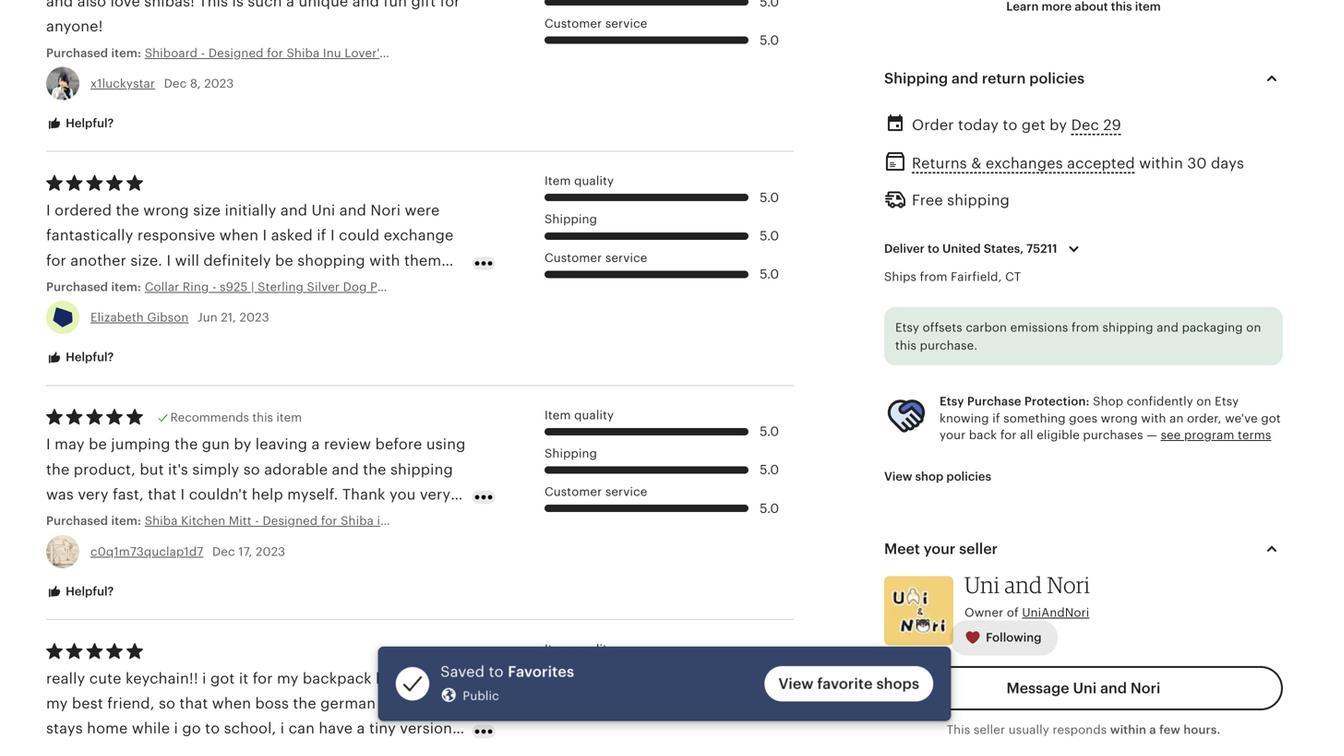 Task type: vqa. For each thing, say whether or not it's contained in the screenshot.
The A within "I may be jumping the gun by leaving a review before using the product, but it's simply so adorable and the shipping was very fast, that I couldn't help myself. Thank you very much. My Eun Hui (B&T shiba) appreciates the tribute to her cuteness."
yes



Task type: describe. For each thing, give the bounding box(es) containing it.
was
[[46, 486, 74, 503]]

be inside i may be jumping the gun by leaving a review before using the product, but it's simply so adorable and the shipping was very fast, that i couldn't help myself. thank you very much. my eun hui (b&t shiba) appreciates the tribute to her cuteness.
[[89, 436, 107, 453]]

0 vertical spatial by
[[1050, 117, 1067, 134]]

1 vertical spatial seller
[[974, 723, 1005, 737]]

have
[[319, 721, 353, 737]]

purchased item: for ordered
[[46, 280, 145, 294]]

love
[[220, 302, 250, 319]]

size.
[[130, 252, 162, 269]]

of right because
[[440, 670, 455, 687]]

and inside button
[[1100, 680, 1127, 697]]

all inside 'shop confidently on etsy knowing if something goes wrong with an order, we've got your back for all eligible purchases —'
[[1020, 428, 1033, 442]]

message uni and nori button
[[884, 667, 1283, 711]]

your inside 'shop confidently on etsy knowing if something goes wrong with an order, we've got your back for all eligible purchases —'
[[940, 428, 966, 442]]

back
[[969, 428, 997, 442]]

1 helpful? button from the top
[[32, 107, 128, 141]]

etsy offsets carbon emissions from shipping and packaging on this purchase.
[[895, 321, 1261, 353]]

him
[[65, 746, 92, 750]]

🥰
[[125, 328, 140, 344]]

personable
[[194, 277, 275, 294]]

helpful? button for may
[[32, 575, 128, 609]]

0 horizontal spatial very
[[78, 486, 109, 503]]

saved
[[441, 665, 485, 682]]

usually
[[1009, 723, 1049, 737]]

i left go
[[174, 721, 178, 737]]

when inside i ordered the wrong size initially and uni and nori were fantastically responsive when i asked if i could exchange for another size. i will definitely be shopping with them again! they are very personable and sweet. also the dog collar ring is perfect! i love it so much. it checks all of the boxes! 🥰
[[219, 227, 259, 244]]

will
[[175, 252, 199, 269]]

to inside dropdown button
[[928, 242, 939, 256]]

purchased for ordered
[[46, 280, 108, 294]]

when inside really cute keychain!! i got it for my backpack because of my best friend, so that when boss the german shepherd stays home while i go to school, i can have a tiny version of him with me! i also enjoyed the freebie stickers haha
[[212, 695, 251, 712]]

within for 30
[[1139, 155, 1183, 172]]

x1luckystar
[[90, 77, 155, 90]]

go
[[182, 721, 201, 737]]

2 horizontal spatial a
[[1149, 723, 1156, 737]]

item: for be
[[111, 514, 141, 528]]

days
[[1211, 155, 1244, 172]]

uni inside button
[[1073, 680, 1097, 697]]

tiny
[[369, 721, 396, 737]]

21,
[[221, 311, 236, 325]]

shipping and return policies
[[884, 70, 1085, 87]]

etsy for etsy purchase protection:
[[940, 395, 964, 409]]

1 5.0 from the top
[[760, 33, 779, 47]]

and inside etsy offsets carbon emissions from shipping and packaging on this purchase.
[[1157, 321, 1179, 335]]

service for i ordered the wrong size initially and uni and nori were fantastically responsive when i asked if i could exchange for another size. i will definitely be shopping with them again! they are very personable and sweet. also the dog collar ring is perfect! i love it so much. it checks all of the boxes! 🥰
[[605, 251, 647, 265]]

so inside really cute keychain!! i got it for my backpack because of my best friend, so that when boss the german shepherd stays home while i go to school, i can have a tiny version of him with me! i also enjoyed the freebie stickers haha
[[159, 695, 175, 712]]

x1luckystar dec 8, 2023
[[90, 77, 234, 90]]

the up it's
[[174, 436, 198, 453]]

review
[[324, 436, 371, 453]]

i left 21,
[[211, 302, 216, 319]]

thank
[[342, 486, 385, 503]]

2 horizontal spatial dec
[[1071, 117, 1099, 134]]

i up shopping
[[330, 227, 335, 244]]

shipping inside etsy offsets carbon emissions from shipping and packaging on this purchase.
[[1103, 321, 1153, 335]]

returns
[[912, 155, 967, 172]]

elizabeth gibson link
[[90, 311, 189, 325]]

75211
[[1026, 242, 1057, 256]]

customer for i ordered the wrong size initially and uni and nori were fantastically responsive when i asked if i could exchange for another size. i will definitely be shopping with them again! they are very personable and sweet. also the dog collar ring is perfect! i love it so much. it checks all of the boxes! 🥰
[[545, 251, 602, 265]]

9 5.0 from the top
[[760, 697, 779, 711]]

the up "thank"
[[363, 461, 386, 478]]

ships
[[884, 270, 917, 284]]

helpful? for ordered
[[63, 350, 114, 364]]

her
[[46, 537, 70, 553]]

order,
[[1187, 411, 1222, 425]]

and up asked
[[280, 202, 307, 219]]

1 horizontal spatial shipping
[[947, 192, 1010, 209]]

and inside dropdown button
[[952, 70, 978, 87]]

uni inside uni and nori owner of uniandnori
[[964, 571, 1000, 598]]

meet
[[884, 541, 920, 557]]

ring
[[91, 302, 119, 319]]

german
[[320, 695, 376, 712]]

shepherd
[[380, 695, 448, 712]]

it's
[[168, 461, 188, 478]]

that inside really cute keychain!! i got it for my backpack because of my best friend, so that when boss the german shepherd stays home while i go to school, i can have a tiny version of him with me! i also enjoyed the freebie stickers haha
[[179, 695, 208, 712]]

i left ordered
[[46, 202, 51, 219]]

saved to favorites
[[441, 665, 574, 682]]

within for a
[[1110, 723, 1146, 737]]

a inside i may be jumping the gun by leaving a review before using the product, but it's simply so adorable and the shipping was very fast, that i couldn't help myself. thank you very much. my eun hui (b&t shiba) appreciates the tribute to her cuteness.
[[312, 436, 320, 453]]

1 item: from the top
[[111, 46, 141, 60]]

1 customer from the top
[[545, 17, 602, 31]]

of down stays
[[46, 746, 61, 750]]

nori inside i ordered the wrong size initially and uni and nori were fantastically responsive when i asked if i could exchange for another size. i will definitely be shopping with them again! they are very personable and sweet. also the dog collar ring is perfect! i love it so much. it checks all of the boxes! 🥰
[[370, 202, 401, 219]]

to up public
[[489, 665, 504, 682]]

(b&t
[[180, 512, 213, 528]]

another
[[70, 252, 126, 269]]

8,
[[190, 77, 201, 90]]

2023 for 8,
[[204, 77, 234, 90]]

seller inside dropdown button
[[959, 541, 998, 557]]

quality for really cute keychain!! i got it for my backpack because of my best friend, so that when boss the german shepherd stays home while i go to school, i can have a tiny version of him with me! i also enjoyed the freebie stickers haha
[[574, 642, 614, 656]]

today
[[958, 117, 999, 134]]

is
[[123, 302, 135, 319]]

item for i may be jumping the gun by leaving a review before using the product, but it's simply so adorable and the shipping was very fast, that i couldn't help myself. thank you very much. my eun hui (b&t shiba) appreciates the tribute to her cuteness.
[[545, 408, 571, 422]]

following
[[986, 631, 1042, 645]]

1 purchased from the top
[[46, 46, 108, 60]]

shipping for i may be jumping the gun by leaving a review before using the product, but it's simply so adorable and the shipping was very fast, that i couldn't help myself. thank you very much. my eun hui (b&t shiba) appreciates the tribute to her cuteness.
[[545, 447, 597, 460]]

exchange
[[384, 227, 454, 244]]

that inside i may be jumping the gun by leaving a review before using the product, but it's simply so adorable and the shipping was very fast, that i couldn't help myself. thank you very much. my eun hui (b&t shiba) appreciates the tribute to her cuteness.
[[148, 486, 176, 503]]

got inside really cute keychain!! i got it for my backpack because of my best friend, so that when boss the german shepherd stays home while i go to school, i can have a tiny version of him with me! i also enjoyed the freebie stickers haha
[[210, 670, 235, 687]]

much. inside i ordered the wrong size initially and uni and nori were fantastically responsive when i asked if i could exchange for another size. i will definitely be shopping with them again! they are very personable and sweet. also the dog collar ring is perfect! i love it so much. it checks all of the boxes! 🥰
[[288, 302, 333, 319]]

freebie
[[292, 746, 343, 750]]

i may be jumping the gun by leaving a review before using the product, but it's simply so adorable and the shipping was very fast, that i couldn't help myself. thank you very much. my eun hui (b&t shiba) appreciates the tribute to her cuteness.
[[46, 436, 466, 553]]

could
[[339, 227, 380, 244]]

gun
[[202, 436, 230, 453]]

it inside i ordered the wrong size initially and uni and nori were fantastically responsive when i asked if i could exchange for another size. i will definitely be shopping with them again! they are very personable and sweet. also the dog collar ring is perfect! i love it so much. it checks all of the boxes! 🥰
[[254, 302, 263, 319]]

5 5.0 from the top
[[760, 425, 779, 439]]

backpack
[[303, 670, 372, 687]]

i left may
[[46, 436, 51, 453]]

exchanges
[[986, 155, 1063, 172]]

uni and nori image
[[884, 576, 953, 646]]

a inside really cute keychain!! i got it for my backpack because of my best friend, so that when boss the german shepherd stays home while i go to school, i can have a tiny version of him with me! i also enjoyed the freebie stickers haha
[[357, 721, 365, 737]]

program
[[1184, 428, 1234, 442]]

but
[[140, 461, 164, 478]]

your inside dropdown button
[[924, 541, 956, 557]]

1 purchased item: from the top
[[46, 46, 145, 60]]

1 service from the top
[[605, 17, 647, 31]]

6 5.0 from the top
[[760, 463, 779, 477]]

item for i ordered the wrong size initially and uni and nori were fantastically responsive when i asked if i could exchange for another size. i will definitely be shopping with them again! they are very personable and sweet. also the dog collar ring is perfect! i love it so much. it checks all of the boxes! 🥰
[[545, 174, 571, 188]]

this
[[947, 723, 970, 737]]

dec for customer service
[[164, 77, 187, 90]]

responsive
[[137, 227, 215, 244]]

i left can
[[280, 721, 284, 737]]

1 vertical spatial 2023
[[240, 311, 269, 325]]

school,
[[224, 721, 276, 737]]

carbon
[[966, 321, 1007, 335]]

to inside i may be jumping the gun by leaving a review before using the product, but it's simply so adorable and the shipping was very fast, that i couldn't help myself. thank you very much. my eun hui (b&t shiba) appreciates the tribute to her cuteness.
[[433, 512, 448, 528]]

you
[[389, 486, 416, 503]]

shipping inside dropdown button
[[884, 70, 948, 87]]

helpful? for may
[[63, 585, 114, 598]]

before
[[375, 436, 422, 453]]

0 vertical spatial from
[[920, 270, 948, 284]]

nori inside uni and nori owner of uniandnori
[[1047, 571, 1090, 598]]

quality for i may be jumping the gun by leaving a review before using the product, but it's simply so adorable and the shipping was very fast, that i couldn't help myself. thank you very much. my eun hui (b&t shiba) appreciates the tribute to her cuteness.
[[574, 408, 614, 422]]

responds
[[1053, 723, 1107, 737]]

the down school,
[[264, 746, 288, 750]]

from inside etsy offsets carbon emissions from shipping and packaging on this purchase.
[[1072, 321, 1099, 335]]

wrong inside i ordered the wrong size initially and uni and nori were fantastically responsive when i asked if i could exchange for another size. i will definitely be shopping with them again! they are very personable and sweet. also the dog collar ring is perfect! i love it so much. it checks all of the boxes! 🥰
[[143, 202, 189, 219]]

confidently
[[1127, 395, 1193, 409]]

goes
[[1069, 411, 1097, 425]]

meet your seller
[[884, 541, 998, 557]]

shiba)
[[217, 512, 260, 528]]

service for i may be jumping the gun by leaving a review before using the product, but it's simply so adorable and the shipping was very fast, that i couldn't help myself. thank you very much. my eun hui (b&t shiba) appreciates the tribute to her cuteness.
[[605, 485, 647, 499]]

the down collar
[[46, 328, 70, 344]]

customer service for i ordered the wrong size initially and uni and nori were fantastically responsive when i asked if i could exchange for another size. i will definitely be shopping with them again! they are very personable and sweet. also the dog collar ring is perfect! i love it so much. it checks all of the boxes! 🥰
[[545, 251, 647, 265]]

gibson
[[147, 311, 189, 325]]

3 5.0 from the top
[[760, 229, 779, 243]]

recommends
[[170, 411, 249, 424]]

shipping inside i may be jumping the gun by leaving a review before using the product, but it's simply so adorable and the shipping was very fast, that i couldn't help myself. thank you very much. my eun hui (b&t shiba) appreciates the tribute to her cuteness.
[[390, 461, 453, 478]]

c0q1m73quclap1d7
[[90, 545, 203, 559]]

i right keychain!!
[[202, 670, 206, 687]]

favorite
[[817, 677, 872, 694]]

shops
[[876, 677, 919, 694]]

to inside really cute keychain!! i got it for my backpack because of my best friend, so that when boss the german shepherd stays home while i go to school, i can have a tiny version of him with me! i also enjoyed the freebie stickers haha
[[205, 721, 220, 737]]

item quality for really cute keychain!! i got it for my backpack because of my best friend, so that when boss the german shepherd stays home while i go to school, i can have a tiny version of him with me! i also enjoyed the freebie stickers haha
[[545, 642, 614, 656]]

item quality for i may be jumping the gun by leaving a review before using the product, but it's simply so adorable and the shipping was very fast, that i couldn't help myself. thank you very much. my eun hui (b&t shiba) appreciates the tribute to her cuteness.
[[545, 408, 614, 422]]

2 5.0 from the top
[[760, 190, 779, 205]]

for inside i ordered the wrong size initially and uni and nori were fantastically responsive when i asked if i could exchange for another size. i will definitely be shopping with them again! they are very personable and sweet. also the dog collar ring is perfect! i love it so much. it checks all of the boxes! 🥰
[[46, 252, 66, 269]]

are
[[133, 277, 155, 294]]

it inside really cute keychain!! i got it for my backpack because of my best friend, so that when boss the german shepherd stays home while i go to school, i can have a tiny version of him with me! i also enjoyed the freebie stickers haha
[[239, 670, 249, 687]]

17,
[[238, 545, 252, 559]]

etsy inside 'shop confidently on etsy knowing if something goes wrong with an order, we've got your back for all eligible purchases —'
[[1215, 395, 1239, 409]]

dec 29 button
[[1071, 112, 1121, 139]]

also
[[170, 746, 199, 750]]

really
[[46, 670, 85, 687]]

definitely
[[203, 252, 271, 269]]

while
[[132, 721, 170, 737]]

adorable
[[264, 461, 328, 478]]

my
[[95, 512, 117, 528]]

collar
[[46, 302, 87, 319]]



Task type: locate. For each thing, give the bounding box(es) containing it.
1 horizontal spatial very
[[160, 277, 190, 294]]

0 horizontal spatial view
[[778, 677, 813, 694]]

0 vertical spatial seller
[[959, 541, 998, 557]]

uni inside i ordered the wrong size initially and uni and nori were fantastically responsive when i asked if i could exchange for another size. i will definitely be shopping with them again! they are very personable and sweet. also the dog collar ring is perfect! i love it so much. it checks all of the boxes! 🥰
[[312, 202, 335, 219]]

meet your seller button
[[868, 527, 1300, 571]]

2 item quality from the top
[[545, 408, 614, 422]]

view for view shop policies
[[884, 470, 912, 484]]

from right ships
[[920, 270, 948, 284]]

for inside really cute keychain!! i got it for my backpack because of my best friend, so that when boss the german shepherd stays home while i go to school, i can have a tiny version of him with me! i also enjoyed the freebie stickers haha
[[253, 670, 273, 687]]

3 service from the top
[[605, 485, 647, 499]]

public
[[463, 691, 499, 705]]

0 horizontal spatial wrong
[[143, 202, 189, 219]]

very down 'product,'
[[78, 486, 109, 503]]

and up could
[[339, 202, 366, 219]]

2 service from the top
[[605, 251, 647, 265]]

0 horizontal spatial be
[[89, 436, 107, 453]]

this left purchase. at right
[[895, 339, 917, 353]]

purchase
[[967, 395, 1021, 409]]

2 helpful? from the top
[[63, 350, 114, 364]]

2 vertical spatial with
[[96, 746, 127, 750]]

this seller usually responds within a few hours.
[[947, 723, 1221, 737]]

with down home
[[96, 746, 127, 750]]

for up boss
[[253, 670, 273, 687]]

with inside i ordered the wrong size initially and uni and nori were fantastically responsive when i asked if i could exchange for another size. i will definitely be shopping with them again! they are very personable and sweet. also the dog collar ring is perfect! i love it so much. it checks all of the boxes! 🥰
[[369, 252, 400, 269]]

1 horizontal spatial all
[[1020, 428, 1033, 442]]

3 helpful? from the top
[[63, 585, 114, 598]]

of inside i ordered the wrong size initially and uni and nori were fantastically responsive when i asked if i could exchange for another size. i will definitely be shopping with them again! they are very personable and sweet. also the dog collar ring is perfect! i love it so much. it checks all of the boxes! 🥰
[[427, 302, 441, 319]]

to right tribute
[[433, 512, 448, 528]]

deliver to united states, 75211
[[884, 242, 1057, 256]]

purchased up collar
[[46, 280, 108, 294]]

1 horizontal spatial if
[[992, 411, 1000, 425]]

2 vertical spatial purchased
[[46, 514, 108, 528]]

1 vertical spatial item quality
[[545, 408, 614, 422]]

purchased up x1luckystar
[[46, 46, 108, 60]]

item for really cute keychain!! i got it for my backpack because of my best friend, so that when boss the german shepherd stays home while i go to school, i can have a tiny version of him with me! i also enjoyed the freebie stickers haha
[[545, 642, 571, 656]]

knowing
[[940, 411, 989, 425]]

2 vertical spatial uni
[[1073, 680, 1097, 697]]

1 vertical spatial from
[[1072, 321, 1099, 335]]

version
[[400, 721, 452, 737]]

be down asked
[[275, 252, 293, 269]]

by inside i may be jumping the gun by leaving a review before using the product, but it's simply so adorable and the shipping was very fast, that i couldn't help myself. thank you very much. my eun hui (b&t shiba) appreciates the tribute to her cuteness.
[[234, 436, 251, 453]]

1 vertical spatial service
[[605, 251, 647, 265]]

2 customer from the top
[[545, 251, 602, 265]]

etsy inside etsy offsets carbon emissions from shipping and packaging on this purchase.
[[895, 321, 919, 335]]

when up school,
[[212, 695, 251, 712]]

0 vertical spatial uni
[[312, 202, 335, 219]]

the down them at left
[[396, 277, 419, 294]]

3 customer from the top
[[545, 485, 602, 499]]

them
[[404, 252, 441, 269]]

1 horizontal spatial that
[[179, 695, 208, 712]]

shopping
[[297, 252, 365, 269]]

0 horizontal spatial my
[[46, 695, 68, 712]]

on right packaging
[[1246, 321, 1261, 335]]

0 vertical spatial your
[[940, 428, 966, 442]]

1 vertical spatial your
[[924, 541, 956, 557]]

emissions
[[1010, 321, 1068, 335]]

2 vertical spatial helpful? button
[[32, 575, 128, 609]]

0 vertical spatial got
[[1261, 411, 1281, 425]]

1 vertical spatial purchased item:
[[46, 280, 145, 294]]

2 horizontal spatial nori
[[1131, 680, 1161, 697]]

item: for the
[[111, 280, 141, 294]]

purchased item: up x1luckystar
[[46, 46, 145, 60]]

1 customer service from the top
[[545, 17, 647, 31]]

recommends this item
[[170, 411, 302, 424]]

helpful?
[[63, 116, 114, 130], [63, 350, 114, 364], [63, 585, 114, 598]]

2 horizontal spatial so
[[267, 302, 284, 319]]

keychain!!
[[125, 670, 198, 687]]

of inside uni and nori owner of uniandnori
[[1007, 606, 1019, 620]]

item: up is
[[111, 280, 141, 294]]

view left "favorite"
[[778, 677, 813, 694]]

if inside i ordered the wrong size initially and uni and nori were fantastically responsive when i asked if i could exchange for another size. i will definitely be shopping with them again! they are very personable and sweet. also the dog collar ring is perfect! i love it so much. it checks all of the boxes! 🥰
[[317, 227, 326, 244]]

my up stays
[[46, 695, 68, 712]]

asked
[[271, 227, 313, 244]]

shipping for i ordered the wrong size initially and uni and nori were fantastically responsive when i asked if i could exchange for another size. i will definitely be shopping with them again! they are very personable and sweet. also the dog collar ring is perfect! i love it so much. it checks all of the boxes! 🥰
[[545, 212, 597, 226]]

for up again!
[[46, 252, 66, 269]]

wrong up purchases
[[1101, 411, 1138, 425]]

customer service for i may be jumping the gun by leaving a review before using the product, but it's simply so adorable and the shipping was very fast, that i couldn't help myself. thank you very much. my eun hui (b&t shiba) appreciates the tribute to her cuteness.
[[545, 485, 647, 499]]

1 vertical spatial purchased
[[46, 280, 108, 294]]

much. inside i may be jumping the gun by leaving a review before using the product, but it's simply so adorable and the shipping was very fast, that i couldn't help myself. thank you very much. my eun hui (b&t shiba) appreciates the tribute to her cuteness.
[[46, 512, 91, 528]]

very inside i ordered the wrong size initially and uni and nori were fantastically responsive when i asked if i could exchange for another size. i will definitely be shopping with them again! they are very personable and sweet. also the dog collar ring is perfect! i love it so much. it checks all of the boxes! 🥰
[[160, 277, 190, 294]]

so right love on the left
[[267, 302, 284, 319]]

your down "knowing" at the bottom right of the page
[[940, 428, 966, 442]]

be inside i ordered the wrong size initially and uni and nori were fantastically responsive when i asked if i could exchange for another size. i will definitely be shopping with them again! they are very personable and sweet. also the dog collar ring is perfect! i love it so much. it checks all of the boxes! 🥰
[[275, 252, 293, 269]]

helpful? button down the x1luckystar 'link'
[[32, 107, 128, 141]]

0 vertical spatial shipping
[[884, 70, 948, 87]]

0 horizontal spatial this
[[252, 411, 273, 424]]

helpful? button down the her
[[32, 575, 128, 609]]

we've
[[1225, 411, 1258, 425]]

1 vertical spatial shipping
[[1103, 321, 1153, 335]]

1 horizontal spatial got
[[1261, 411, 1281, 425]]

4 5.0 from the top
[[760, 267, 779, 282]]

0 vertical spatial 2023
[[204, 77, 234, 90]]

it up school,
[[239, 670, 249, 687]]

tribute
[[381, 512, 429, 528]]

this left the item
[[252, 411, 273, 424]]

30
[[1187, 155, 1207, 172]]

i left asked
[[263, 227, 267, 244]]

1 vertical spatial my
[[46, 695, 68, 712]]

that up hui
[[148, 486, 176, 503]]

2 purchased from the top
[[46, 280, 108, 294]]

2 purchased item: from the top
[[46, 280, 145, 294]]

and left sweet.
[[279, 277, 306, 294]]

help
[[252, 486, 283, 503]]

2 horizontal spatial etsy
[[1215, 395, 1239, 409]]

0 vertical spatial quality
[[574, 174, 614, 188]]

policies inside dropdown button
[[1029, 70, 1085, 87]]

a left tiny
[[357, 721, 365, 737]]

1 horizontal spatial for
[[253, 670, 273, 687]]

purchased up the her
[[46, 514, 108, 528]]

2 horizontal spatial very
[[420, 486, 451, 503]]

all down 'something'
[[1020, 428, 1033, 442]]

3 item quality from the top
[[545, 642, 614, 656]]

view
[[884, 470, 912, 484], [778, 677, 813, 694]]

nori
[[370, 202, 401, 219], [1047, 571, 1090, 598], [1131, 680, 1161, 697]]

0 horizontal spatial it
[[239, 670, 249, 687]]

x1luckystar link
[[90, 77, 155, 90]]

1 horizontal spatial uni
[[964, 571, 1000, 598]]

jun
[[197, 311, 218, 325]]

message uni and nori
[[1007, 680, 1161, 697]]

1 vertical spatial helpful?
[[63, 350, 114, 364]]

helpful? button
[[32, 107, 128, 141], [32, 341, 128, 375], [32, 575, 128, 609]]

0 vertical spatial this
[[895, 339, 917, 353]]

states,
[[984, 242, 1024, 256]]

were
[[405, 202, 440, 219]]

shipping and return policies button
[[868, 56, 1300, 101]]

0 vertical spatial dec
[[164, 77, 187, 90]]

2 item: from the top
[[111, 280, 141, 294]]

2023 right 17,
[[256, 545, 285, 559]]

1 horizontal spatial by
[[1050, 117, 1067, 134]]

purchased item: up ring
[[46, 280, 145, 294]]

and left return
[[952, 70, 978, 87]]

i left will
[[167, 252, 171, 269]]

myself.
[[287, 486, 338, 503]]

to left get
[[1003, 117, 1018, 134]]

leaving
[[255, 436, 307, 453]]

my up boss
[[277, 670, 299, 687]]

0 vertical spatial view
[[884, 470, 912, 484]]

1 horizontal spatial so
[[243, 461, 260, 478]]

2 item from the top
[[545, 408, 571, 422]]

policies
[[1029, 70, 1085, 87], [946, 470, 991, 484]]

3 customer service from the top
[[545, 485, 647, 499]]

and inside i may be jumping the gun by leaving a review before using the product, but it's simply so adorable and the shipping was very fast, that i couldn't help myself. thank you very much. my eun hui (b&t shiba) appreciates the tribute to her cuteness.
[[332, 461, 359, 478]]

0 vertical spatial within
[[1139, 155, 1183, 172]]

really cute keychain!! i got it for my backpack because of my best friend, so that when boss the german shepherd stays home while i go to school, i can have a tiny version of him with me! i also enjoyed the freebie stickers haha
[[46, 670, 455, 750]]

if inside 'shop confidently on etsy knowing if something goes wrong with an order, we've got your back for all eligible purchases —'
[[992, 411, 1000, 425]]

0 vertical spatial shipping
[[947, 192, 1010, 209]]

your right meet
[[924, 541, 956, 557]]

helpful? down the x1luckystar 'link'
[[63, 116, 114, 130]]

item quality for i ordered the wrong size initially and uni and nori were fantastically responsive when i asked if i could exchange for another size. i will definitely be shopping with them again! they are very personable and sweet. also the dog collar ring is perfect! i love it so much. it checks all of the boxes! 🥰
[[545, 174, 614, 188]]

helpful? button down collar
[[32, 341, 128, 375]]

1 horizontal spatial much.
[[288, 302, 333, 319]]

8 5.0 from the top
[[760, 659, 779, 673]]

ships from fairfield, ct
[[884, 270, 1021, 284]]

wrong inside 'shop confidently on etsy knowing if something goes wrong with an order, we've got your back for all eligible purchases —'
[[1101, 411, 1138, 425]]

so down keychain!!
[[159, 695, 175, 712]]

1 vertical spatial this
[[252, 411, 273, 424]]

dec left 17,
[[212, 545, 235, 559]]

free shipping
[[912, 192, 1010, 209]]

with up 'also'
[[369, 252, 400, 269]]

so up help
[[243, 461, 260, 478]]

3 quality from the top
[[574, 642, 614, 656]]

etsy for etsy offsets carbon emissions from shipping and packaging on this purchase.
[[895, 321, 919, 335]]

an
[[1170, 411, 1184, 425]]

2023 right 21,
[[240, 311, 269, 325]]

1 vertical spatial helpful? button
[[32, 341, 128, 375]]

home
[[87, 721, 128, 737]]

1 horizontal spatial policies
[[1029, 70, 1085, 87]]

the down "thank"
[[353, 512, 377, 528]]

that
[[148, 486, 176, 503], [179, 695, 208, 712]]

message
[[1007, 680, 1069, 697]]

i down it's
[[180, 486, 185, 503]]

haha
[[406, 746, 441, 750]]

if down purchase
[[992, 411, 1000, 425]]

0 horizontal spatial shipping
[[390, 461, 453, 478]]

shop
[[915, 470, 944, 484]]

1 vertical spatial wrong
[[1101, 411, 1138, 425]]

packaging
[[1182, 321, 1243, 335]]

3 item from the top
[[545, 642, 571, 656]]

view inside button
[[884, 470, 912, 484]]

1 vertical spatial for
[[1000, 428, 1017, 442]]

1 horizontal spatial this
[[895, 339, 917, 353]]

1 vertical spatial all
[[1020, 428, 1033, 442]]

of down dog
[[427, 302, 441, 319]]

uni
[[312, 202, 335, 219], [964, 571, 1000, 598], [1073, 680, 1097, 697]]

got inside 'shop confidently on etsy knowing if something goes wrong with an order, we've got your back for all eligible purchases —'
[[1261, 411, 1281, 425]]

i
[[46, 202, 51, 219], [263, 227, 267, 244], [330, 227, 335, 244], [167, 252, 171, 269], [211, 302, 216, 319], [46, 436, 51, 453], [180, 486, 185, 503]]

much. down was
[[46, 512, 91, 528]]

dec left 29
[[1071, 117, 1099, 134]]

0 vertical spatial when
[[219, 227, 259, 244]]

your
[[940, 428, 966, 442], [924, 541, 956, 557]]

shipping down '&'
[[947, 192, 1010, 209]]

2023 for 17,
[[256, 545, 285, 559]]

2 vertical spatial item
[[545, 642, 571, 656]]

1 vertical spatial uni
[[964, 571, 1000, 598]]

0 vertical spatial policies
[[1029, 70, 1085, 87]]

nori inside button
[[1131, 680, 1161, 697]]

purchased item: up cuteness.
[[46, 514, 145, 528]]

checks
[[351, 302, 402, 319]]

1 vertical spatial on
[[1197, 395, 1211, 409]]

2 helpful? button from the top
[[32, 341, 128, 375]]

1 horizontal spatial on
[[1246, 321, 1261, 335]]

i
[[202, 670, 206, 687], [174, 721, 178, 737], [280, 721, 284, 737], [162, 746, 166, 750]]

quality for i ordered the wrong size initially and uni and nori were fantastically responsive when i asked if i could exchange for another size. i will definitely be shopping with them again! they are very personable and sweet. also the dog collar ring is perfect! i love it so much. it checks all of the boxes! 🥰
[[574, 174, 614, 188]]

3 purchased item: from the top
[[46, 514, 145, 528]]

1 item from the top
[[545, 174, 571, 188]]

with inside 'shop confidently on etsy knowing if something goes wrong with an order, we've got your back for all eligible purchases —'
[[1141, 411, 1166, 425]]

2 vertical spatial shipping
[[545, 447, 597, 460]]

so inside i ordered the wrong size initially and uni and nori were fantastically responsive when i asked if i could exchange for another size. i will definitely be shopping with them again! they are very personable and sweet. also the dog collar ring is perfect! i love it so much. it checks all of the boxes! 🥰
[[267, 302, 284, 319]]

1 item quality from the top
[[545, 174, 614, 188]]

3 helpful? button from the top
[[32, 575, 128, 609]]

be up 'product,'
[[89, 436, 107, 453]]

returns & exchanges accepted within 30 days
[[912, 155, 1244, 172]]

and down review
[[332, 461, 359, 478]]

purchased for may
[[46, 514, 108, 528]]

owner
[[964, 606, 1004, 620]]

0 vertical spatial it
[[254, 302, 263, 319]]

the up can
[[293, 695, 316, 712]]

because
[[376, 670, 436, 687]]

fast,
[[113, 486, 144, 503]]

and up the this seller usually responds within a few hours.
[[1100, 680, 1127, 697]]

0 vertical spatial customer
[[545, 17, 602, 31]]

2 vertical spatial dec
[[212, 545, 235, 559]]

nori up uniandnori
[[1047, 571, 1090, 598]]

helpful? down boxes!
[[63, 350, 114, 364]]

this inside etsy offsets carbon emissions from shipping and packaging on this purchase.
[[895, 339, 917, 353]]

got up school,
[[210, 670, 235, 687]]

seller
[[959, 541, 998, 557], [974, 723, 1005, 737]]

0 vertical spatial item:
[[111, 46, 141, 60]]

uni up asked
[[312, 202, 335, 219]]

3 purchased from the top
[[46, 514, 108, 528]]

i right me!
[[162, 746, 166, 750]]

favorites
[[508, 665, 574, 682]]

0 horizontal spatial if
[[317, 227, 326, 244]]

get
[[1022, 117, 1045, 134]]

view favorite shops
[[778, 677, 919, 694]]

within left 'few'
[[1110, 723, 1146, 737]]

perfect!
[[139, 302, 207, 319]]

using
[[426, 436, 466, 453]]

cuteness.
[[74, 537, 143, 553]]

so inside i may be jumping the gun by leaving a review before using the product, but it's simply so adorable and the shipping was very fast, that i couldn't help myself. thank you very much. my eun hui (b&t shiba) appreciates the tribute to her cuteness.
[[243, 461, 260, 478]]

a left 'few'
[[1149, 723, 1156, 737]]

1 vertical spatial view
[[778, 677, 813, 694]]

the up was
[[46, 461, 70, 478]]

for inside 'shop confidently on etsy knowing if something goes wrong with an order, we've got your back for all eligible purchases —'
[[1000, 428, 1017, 442]]

—
[[1147, 428, 1157, 442]]

customer service
[[545, 17, 647, 31], [545, 251, 647, 265], [545, 485, 647, 499]]

1 quality from the top
[[574, 174, 614, 188]]

0 horizontal spatial on
[[1197, 395, 1211, 409]]

0 horizontal spatial from
[[920, 270, 948, 284]]

by
[[1050, 117, 1067, 134], [234, 436, 251, 453]]

0 horizontal spatial policies
[[946, 470, 991, 484]]

nori up could
[[370, 202, 401, 219]]

on up order,
[[1197, 395, 1211, 409]]

1 vertical spatial within
[[1110, 723, 1146, 737]]

best
[[72, 695, 103, 712]]

1 horizontal spatial from
[[1072, 321, 1099, 335]]

item: down fast, on the bottom left of page
[[111, 514, 141, 528]]

purchased item: for may
[[46, 514, 145, 528]]

etsy purchase protection:
[[940, 395, 1090, 409]]

shipping up you
[[390, 461, 453, 478]]

and
[[952, 70, 978, 87], [280, 202, 307, 219], [339, 202, 366, 219], [279, 277, 306, 294], [1157, 321, 1179, 335], [332, 461, 359, 478], [1005, 571, 1042, 598], [1100, 680, 1127, 697]]

0 horizontal spatial for
[[46, 252, 66, 269]]

all inside i ordered the wrong size initially and uni and nori were fantastically responsive when i asked if i could exchange for another size. i will definitely be shopping with them again! they are very personable and sweet. also the dog collar ring is perfect! i love it so much. it checks all of the boxes! 🥰
[[406, 302, 423, 319]]

of up the following
[[1007, 606, 1019, 620]]

1 vertical spatial so
[[243, 461, 260, 478]]

item:
[[111, 46, 141, 60], [111, 280, 141, 294], [111, 514, 141, 528]]

0 vertical spatial be
[[275, 252, 293, 269]]

1 horizontal spatial with
[[369, 252, 400, 269]]

hours.
[[1184, 723, 1221, 737]]

1 vertical spatial customer
[[545, 251, 602, 265]]

view favorite shops link
[[764, 668, 933, 703]]

0 vertical spatial service
[[605, 17, 647, 31]]

see program terms
[[1161, 428, 1271, 442]]

1 vertical spatial dec
[[1071, 117, 1099, 134]]

helpful? down cuteness.
[[63, 585, 114, 598]]

c0q1m73quclap1d7 dec 17, 2023
[[90, 545, 285, 559]]

1 helpful? from the top
[[63, 116, 114, 130]]

helpful? button for ordered
[[32, 341, 128, 375]]

view for view favorite shops
[[778, 677, 813, 694]]

boss
[[255, 695, 289, 712]]

when up definitely on the left top
[[219, 227, 259, 244]]

wrong
[[143, 202, 189, 219], [1101, 411, 1138, 425]]

0 vertical spatial with
[[369, 252, 400, 269]]

to left united
[[928, 242, 939, 256]]

to right go
[[205, 721, 220, 737]]

uni up owner
[[964, 571, 1000, 598]]

if up shopping
[[317, 227, 326, 244]]

etsy up "knowing" at the bottom right of the page
[[940, 395, 964, 409]]

it right love on the left
[[254, 302, 263, 319]]

view shop policies button
[[870, 460, 1005, 494]]

1 horizontal spatial my
[[277, 670, 299, 687]]

much. left it
[[288, 302, 333, 319]]

0 horizontal spatial much.
[[46, 512, 91, 528]]

1 vertical spatial policies
[[946, 470, 991, 484]]

&
[[971, 155, 982, 172]]

dec for shipping
[[212, 545, 235, 559]]

1 horizontal spatial wrong
[[1101, 411, 1138, 425]]

0 vertical spatial my
[[277, 670, 299, 687]]

uniandnori link
[[1022, 606, 1089, 620]]

1 vertical spatial item
[[545, 408, 571, 422]]

again!
[[46, 277, 90, 294]]

size
[[193, 202, 221, 219]]

view left shop
[[884, 470, 912, 484]]

customer for i may be jumping the gun by leaving a review before using the product, but it's simply so adorable and the shipping was very fast, that i couldn't help myself. thank you very much. my eun hui (b&t shiba) appreciates the tribute to her cuteness.
[[545, 485, 602, 499]]

enjoyed
[[203, 746, 260, 750]]

elizabeth gibson jun 21, 2023
[[90, 311, 269, 325]]

2 quality from the top
[[574, 408, 614, 422]]

policies inside button
[[946, 470, 991, 484]]

0 horizontal spatial all
[[406, 302, 423, 319]]

1 horizontal spatial etsy
[[940, 395, 964, 409]]

2 vertical spatial customer service
[[545, 485, 647, 499]]

protection:
[[1024, 395, 1090, 409]]

2023 right the 8,
[[204, 77, 234, 90]]

uni and nori owner of uniandnori
[[964, 571, 1090, 620]]

1 vertical spatial be
[[89, 436, 107, 453]]

from right emissions
[[1072, 321, 1099, 335]]

item
[[545, 174, 571, 188], [545, 408, 571, 422], [545, 642, 571, 656]]

with inside really cute keychain!! i got it for my backpack because of my best friend, so that when boss the german shepherd stays home while i go to school, i can have a tiny version of him with me! i also enjoyed the freebie stickers haha
[[96, 746, 127, 750]]

for
[[46, 252, 66, 269], [1000, 428, 1017, 442], [253, 670, 273, 687]]

2 customer service from the top
[[545, 251, 647, 265]]

etsy
[[895, 321, 919, 335], [940, 395, 964, 409], [1215, 395, 1239, 409]]

7 5.0 from the top
[[760, 501, 779, 516]]

1 vertical spatial shipping
[[545, 212, 597, 226]]

0 horizontal spatial a
[[312, 436, 320, 453]]

and left packaging
[[1157, 321, 1179, 335]]

can
[[289, 721, 315, 737]]

2 vertical spatial nori
[[1131, 680, 1161, 697]]

0 vertical spatial nori
[[370, 202, 401, 219]]

a left review
[[312, 436, 320, 453]]

2023
[[204, 77, 234, 90], [240, 311, 269, 325], [256, 545, 285, 559]]

and inside uni and nori owner of uniandnori
[[1005, 571, 1042, 598]]

3 item: from the top
[[111, 514, 141, 528]]

sweet.
[[310, 277, 357, 294]]

seller up owner
[[959, 541, 998, 557]]

on inside 'shop confidently on etsy knowing if something goes wrong with an order, we've got your back for all eligible purchases —'
[[1197, 395, 1211, 409]]

that up go
[[179, 695, 208, 712]]

0 horizontal spatial got
[[210, 670, 235, 687]]

0 vertical spatial customer service
[[545, 17, 647, 31]]

the right ordered
[[116, 202, 139, 219]]

all right checks
[[406, 302, 423, 319]]

on inside etsy offsets carbon emissions from shipping and packaging on this purchase.
[[1246, 321, 1261, 335]]

very up perfect!
[[160, 277, 190, 294]]



